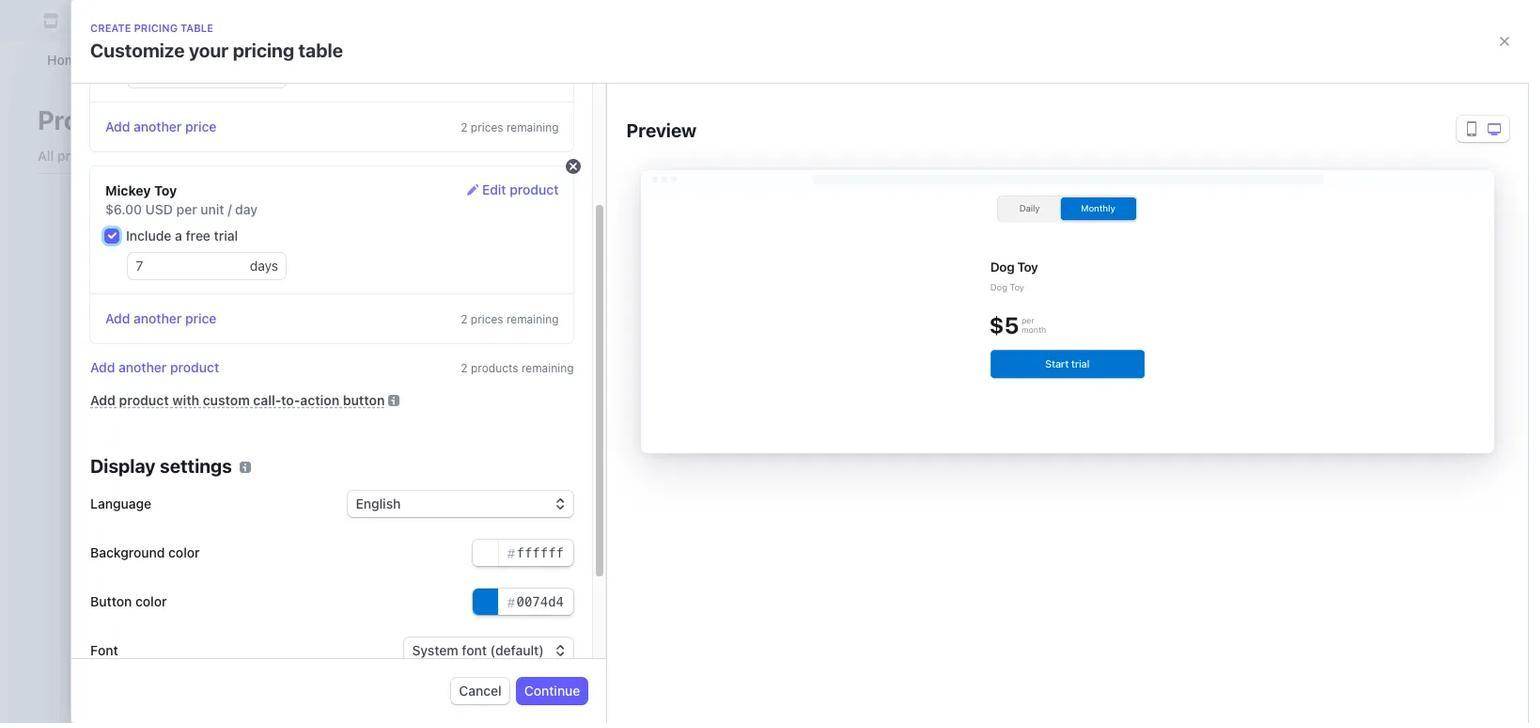 Task type: vqa. For each thing, say whether or not it's contained in the screenshot.
the export "BUTTON"
no



Task type: locate. For each thing, give the bounding box(es) containing it.
create
[[90, 22, 131, 34], [551, 433, 610, 455], [551, 462, 591, 478], [577, 526, 619, 542]]

1 horizontal spatial color
[[168, 544, 200, 560]]

0 vertical spatial a
[[175, 228, 182, 244]]

1 horizontal spatial a
[[595, 462, 602, 478]]

0 horizontal spatial product
[[119, 392, 169, 408]]

None text field
[[473, 589, 574, 615]]

/
[[228, 201, 232, 217]]

products
[[38, 104, 149, 135]]

1 vertical spatial add another price
[[105, 310, 217, 326]]

a inside the "create a branded, responsive pricing table to embed on your website."
[[595, 462, 602, 478]]

0 horizontal spatial your
[[189, 39, 229, 61]]

prices
[[471, 120, 504, 134], [471, 312, 504, 326]]

add product with custom call-to-action button
[[90, 392, 385, 408]]

1 2 from the top
[[461, 120, 468, 134]]

language
[[90, 496, 151, 512]]

product down add another product button
[[119, 392, 169, 408]]

0 horizontal spatial color
[[135, 593, 167, 609]]

call-
[[253, 392, 281, 408]]

2 add another price from the top
[[105, 310, 217, 326]]

1 add another price from the top
[[105, 118, 217, 134]]

another for add another product button
[[119, 359, 167, 375]]

0 vertical spatial prices
[[471, 120, 504, 134]]

1 vertical spatial 2
[[461, 312, 468, 326]]

price up add another product
[[185, 310, 217, 326]]

2 2 from the top
[[461, 312, 468, 326]]

website.
[[551, 481, 602, 497]]

1 horizontal spatial your
[[892, 462, 919, 478]]

add another price up add another product
[[105, 310, 217, 326]]

add
[[105, 118, 130, 134], [105, 310, 130, 326], [90, 359, 115, 375], [90, 392, 116, 408]]

include
[[126, 228, 172, 244]]

your right the on
[[892, 462, 919, 478]]

remaining up 2 products remaining in the left of the page
[[507, 312, 559, 326]]

create inside the "create a branded, responsive pricing table to embed on your website."
[[551, 462, 591, 478]]

2 up 2 products remaining in the left of the page
[[461, 312, 468, 326]]

2 vertical spatial 2
[[461, 361, 468, 375]]

color right background on the left of page
[[168, 544, 200, 560]]

1 vertical spatial your
[[892, 462, 919, 478]]

1 vertical spatial remaining
[[507, 312, 559, 326]]

1 vertical spatial price
[[185, 310, 217, 326]]

2 vertical spatial remaining
[[522, 361, 574, 375]]

your
[[189, 39, 229, 61], [892, 462, 919, 478]]

2 2 prices remaining from the top
[[461, 312, 559, 326]]

action
[[300, 392, 340, 408]]

table down docs
[[669, 526, 700, 542]]

edit product
[[482, 181, 559, 197]]

button
[[90, 593, 132, 609]]

pricing inside the "create a branded, responsive pricing table to embed on your website."
[[733, 462, 775, 478]]

color for background color
[[168, 544, 200, 560]]

2 prices remaining
[[461, 120, 559, 134], [461, 312, 559, 326]]

2 prices remaining up edit product at the top left
[[461, 120, 559, 134]]

1 vertical spatial 2 prices remaining
[[461, 312, 559, 326]]

background
[[90, 544, 165, 560]]

price up the mickey toy $6.00 usd per unit / day
[[185, 118, 217, 134]]

2 vertical spatial another
[[119, 359, 167, 375]]

display
[[90, 455, 156, 477]]

0 vertical spatial 2
[[461, 120, 468, 134]]

2 up edit product button
[[461, 120, 468, 134]]

color
[[168, 544, 200, 560], [135, 593, 167, 609]]

2 horizontal spatial a
[[615, 433, 625, 455]]

product up with
[[170, 359, 219, 375]]

prices up products
[[471, 312, 504, 326]]

0 vertical spatial your
[[189, 39, 229, 61]]

1 prices from the top
[[471, 120, 504, 134]]

per
[[176, 201, 197, 217]]

add another price button
[[105, 118, 217, 136], [105, 309, 217, 328]]

1 vertical spatial a
[[615, 433, 625, 455]]

1 vertical spatial color
[[135, 593, 167, 609]]

2 left products
[[461, 361, 468, 375]]

english button
[[348, 491, 574, 517]]

2 vertical spatial product
[[119, 392, 169, 408]]

2 vertical spatial a
[[595, 462, 602, 478]]

color for button color
[[135, 593, 167, 609]]

customize
[[90, 39, 185, 61]]

remaining right products
[[522, 361, 574, 375]]

embed
[[828, 462, 870, 478]]

edit product button
[[467, 181, 559, 200]]

1 horizontal spatial product
[[170, 359, 219, 375]]

a left the free on the top left of page
[[175, 228, 182, 244]]

1 price from the top
[[185, 118, 217, 134]]

add another price up toy in the left top of the page
[[105, 118, 217, 134]]

a up "website."
[[595, 462, 602, 478]]

0 vertical spatial product
[[510, 181, 559, 197]]

pricing
[[134, 22, 178, 34], [233, 39, 294, 61], [629, 433, 691, 455], [733, 462, 775, 478], [622, 526, 665, 542]]

to
[[812, 462, 824, 478]]

price
[[185, 118, 217, 134], [185, 310, 217, 326]]

color right button
[[135, 593, 167, 609]]

create inside create pricing table customize your pricing table
[[90, 22, 131, 34]]

2 add another price button from the top
[[105, 309, 217, 328]]

0 vertical spatial color
[[168, 544, 200, 560]]

edit
[[482, 181, 507, 197]]

table
[[181, 22, 214, 34], [299, 39, 343, 61], [695, 433, 740, 455], [778, 462, 809, 478], [669, 526, 700, 542]]

product right edit
[[510, 181, 559, 197]]

custom
[[203, 392, 250, 408]]

on
[[873, 462, 889, 478]]

1 add another price button from the top
[[105, 118, 217, 136]]

a
[[175, 228, 182, 244], [615, 433, 625, 455], [595, 462, 602, 478]]

cancel button
[[452, 678, 509, 704]]

2 horizontal spatial product
[[510, 181, 559, 197]]

another for second add another price button from the bottom
[[134, 118, 182, 134]]

font
[[90, 642, 118, 658]]

2
[[461, 120, 468, 134], [461, 312, 468, 326], [461, 361, 468, 375]]

table inside the "create a branded, responsive pricing table to embed on your website."
[[778, 462, 809, 478]]

1 vertical spatial prices
[[471, 312, 504, 326]]

create for create pricing table customize your pricing table
[[90, 22, 131, 34]]

table left to
[[778, 462, 809, 478]]

0 vertical spatial another
[[134, 118, 182, 134]]

2 prices remaining up 2 products remaining in the left of the page
[[461, 312, 559, 326]]

your left days icon
[[189, 39, 229, 61]]

prices up edit
[[471, 120, 504, 134]]

1 vertical spatial add another price button
[[105, 309, 217, 328]]

0 vertical spatial 2 prices remaining
[[461, 120, 559, 134]]

to-
[[281, 392, 300, 408]]

create a branded, responsive pricing table to embed on your website.
[[551, 462, 919, 497]]

1 vertical spatial product
[[170, 359, 219, 375]]

None text field
[[473, 540, 574, 566]]

0 horizontal spatial a
[[175, 228, 182, 244]]

2 price from the top
[[185, 310, 217, 326]]

button color
[[90, 593, 167, 609]]

add another price button up add another product
[[105, 309, 217, 328]]

remaining
[[507, 120, 559, 134], [507, 312, 559, 326], [522, 361, 574, 375]]

product inside edit product button
[[510, 181, 559, 197]]

product
[[510, 181, 559, 197], [170, 359, 219, 375], [119, 392, 169, 408]]

1 vertical spatial another
[[134, 310, 182, 326]]

another
[[134, 118, 182, 134], [134, 310, 182, 326], [119, 359, 167, 375]]

add another price
[[105, 118, 217, 134], [105, 310, 217, 326]]

view
[[605, 481, 635, 497]]

0 vertical spatial add another price button
[[105, 118, 217, 136]]

None number field
[[128, 253, 250, 279]]

0 vertical spatial price
[[185, 118, 217, 134]]

add another price button up toy in the left top of the page
[[105, 118, 217, 136]]

0 vertical spatial add another price
[[105, 118, 217, 134]]

background color
[[90, 544, 200, 560]]

remaining up edit product at the top left
[[507, 120, 559, 134]]

a up the branded,
[[615, 433, 625, 455]]



Task type: describe. For each thing, give the bounding box(es) containing it.
create pricing table link
[[551, 521, 731, 548]]

2 prices from the top
[[471, 312, 504, 326]]

add another product button
[[90, 358, 219, 377]]

day
[[235, 201, 258, 217]]

3 2 from the top
[[461, 361, 468, 375]]

product inside add another product button
[[170, 359, 219, 375]]

create for create pricing table
[[577, 526, 619, 542]]

responsive
[[664, 462, 730, 478]]

button
[[343, 392, 385, 408]]

create for create a branded, responsive pricing table to embed on your website.
[[551, 462, 591, 478]]

cancel
[[459, 683, 502, 699]]

unit
[[201, 201, 224, 217]]

2 products remaining
[[461, 361, 574, 375]]

your inside create pricing table customize your pricing table
[[189, 39, 229, 61]]

english
[[356, 496, 401, 512]]

days
[[250, 258, 278, 274]]

table right days icon
[[299, 39, 343, 61]]

toy
[[154, 182, 177, 198]]

products
[[471, 361, 519, 375]]

table inside "create pricing table" link
[[669, 526, 700, 542]]

mickey toy $6.00 usd per unit / day
[[105, 182, 258, 217]]

create a pricing table
[[551, 433, 740, 455]]

add another price for second add another price button from the top
[[105, 310, 217, 326]]

a for pricing
[[615, 433, 625, 455]]

price for second add another price button from the top
[[185, 310, 217, 326]]

add product with custom call-to-action button button
[[90, 392, 385, 408]]

display settings
[[90, 455, 232, 477]]

add another product
[[90, 359, 219, 375]]

days button
[[250, 253, 286, 279]]

0 vertical spatial remaining
[[507, 120, 559, 134]]

another for second add another price button from the top
[[134, 310, 182, 326]]

your inside the "create a branded, responsive pricing table to embed on your website."
[[892, 462, 919, 478]]

create for create a pricing table
[[551, 433, 610, 455]]

create pricing table customize your pricing table
[[90, 22, 343, 61]]

trial
[[214, 228, 238, 244]]

product for edit
[[510, 181, 559, 197]]

include a free trial
[[126, 228, 238, 244]]

add inside button
[[90, 359, 115, 375]]

settings
[[160, 455, 232, 477]]

preview
[[627, 119, 697, 141]]

a for free
[[175, 228, 182, 244]]

mickey
[[105, 182, 151, 198]]

days image
[[250, 61, 286, 87]]

docs
[[639, 481, 669, 497]]

a for branded,
[[595, 462, 602, 478]]

create pricing table
[[577, 526, 700, 542]]

continue button
[[517, 678, 588, 704]]

table up customize
[[181, 22, 214, 34]]

continue
[[524, 683, 581, 699]]

usd
[[145, 201, 173, 217]]

view docs link
[[605, 480, 684, 499]]

1 2 prices remaining from the top
[[461, 120, 559, 134]]

product for add
[[119, 392, 169, 408]]

branded,
[[606, 462, 660, 478]]

with
[[172, 392, 199, 408]]

table up responsive
[[695, 433, 740, 455]]

free
[[186, 228, 211, 244]]

$6.00
[[105, 201, 142, 217]]

add another price for second add another price button from the bottom
[[105, 118, 217, 134]]

view docs
[[605, 481, 669, 497]]

price for second add another price button from the bottom
[[185, 118, 217, 134]]



